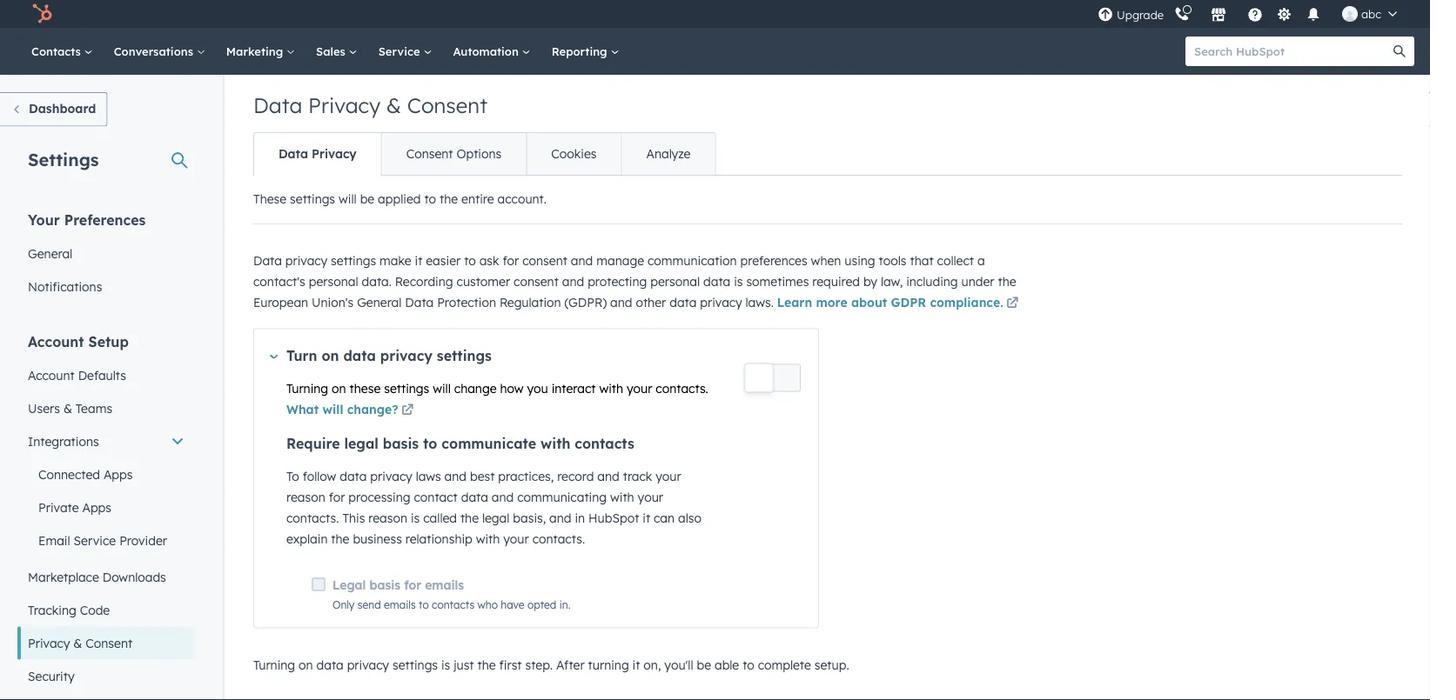 Task type: locate. For each thing, give the bounding box(es) containing it.
link opens in a new window image
[[402, 401, 414, 421]]

0 horizontal spatial reason
[[286, 490, 325, 505]]

and down 'best'
[[492, 490, 514, 505]]

marketplaces image
[[1211, 8, 1227, 24]]

email service provider
[[38, 533, 167, 549]]

to
[[424, 192, 436, 207], [464, 253, 476, 269], [423, 435, 438, 453], [419, 599, 429, 612], [743, 658, 755, 673]]

data privacy settings make it easier to ask for consent and manage communication preferences when using tools that collect a contact's personal data. recording customer consent and protecting personal data is sometimes required by law, including under the european union's general data protection regulation (gdpr) and other data privacy laws.
[[253, 253, 1017, 310]]

consent down tracking code "link"
[[86, 636, 132, 651]]

turning
[[588, 658, 629, 673]]

contacts.
[[656, 381, 709, 396], [286, 511, 339, 526], [533, 532, 585, 547]]

2 vertical spatial on
[[299, 658, 313, 673]]

will left change
[[433, 381, 451, 396]]

communication
[[648, 253, 737, 269]]

the right under
[[998, 274, 1017, 290]]

change
[[454, 381, 497, 396]]

apps inside connected apps link
[[104, 467, 133, 482]]

service up data privacy & consent
[[379, 44, 424, 58]]

you
[[527, 381, 548, 396]]

only
[[333, 599, 355, 612]]

on for turn on data privacy settings
[[322, 347, 339, 364]]

2 account from the top
[[28, 368, 75, 383]]

account up users
[[28, 368, 75, 383]]

entire
[[462, 192, 494, 207]]

data inside 'link'
[[279, 146, 308, 162]]

0 horizontal spatial personal
[[309, 274, 358, 290]]

communicate
[[442, 435, 537, 453]]

your down basis,
[[504, 532, 529, 547]]

data
[[253, 92, 303, 118], [279, 146, 308, 162], [253, 253, 282, 269], [405, 295, 434, 310]]

to left ask
[[464, 253, 476, 269]]

general down your
[[28, 246, 72, 261]]

it up recording
[[415, 253, 423, 269]]

and
[[571, 253, 593, 269], [562, 274, 585, 290], [610, 295, 633, 310], [445, 469, 467, 485], [598, 469, 620, 485], [492, 490, 514, 505], [550, 511, 572, 526]]

data down the communication
[[704, 274, 731, 290]]

privacy up these
[[380, 347, 433, 364]]

1 vertical spatial reason
[[369, 511, 408, 526]]

privacy for to follow data privacy laws and best practices, record and track your reason for processing contact data and communicating with your contacts. this reason is called the legal basis, and in hubspot it can also explain the business relationship with your contacts.
[[370, 469, 413, 485]]

0 horizontal spatial contacts
[[432, 599, 475, 612]]

privacy inside 'link'
[[312, 146, 357, 162]]

with up hubspot
[[610, 490, 635, 505]]

it left the 'on,'
[[633, 658, 640, 673]]

1 horizontal spatial personal
[[651, 274, 700, 290]]

personal down the communication
[[651, 274, 700, 290]]

for right ask
[[503, 253, 519, 269]]

navigation
[[253, 132, 716, 176]]

data up contact's
[[253, 253, 282, 269]]

with
[[599, 381, 624, 396], [541, 435, 571, 453], [610, 490, 635, 505], [476, 532, 500, 547]]

2 horizontal spatial is
[[734, 274, 743, 290]]

1 vertical spatial &
[[63, 401, 72, 416]]

privacy for turning on data privacy settings is just the first step. after turning it on, you'll be able to complete setup.
[[347, 658, 389, 673]]

data up the "these"
[[279, 146, 308, 162]]

1 vertical spatial consent
[[406, 146, 453, 162]]

it inside data privacy settings make it easier to ask for consent and manage communication preferences when using tools that collect a contact's personal data. recording customer consent and protecting personal data is sometimes required by law, including under the european union's general data protection regulation (gdpr) and other data privacy laws.
[[415, 253, 423, 269]]

2 vertical spatial contacts.
[[533, 532, 585, 547]]

on for turning on data privacy settings is just the first step. after turning it on, you'll be able to complete setup.
[[299, 658, 313, 673]]

in
[[575, 511, 585, 526]]

marketing
[[226, 44, 287, 58]]

it left can at the bottom left of page
[[643, 511, 651, 526]]

general link
[[17, 237, 195, 270]]

0 vertical spatial turning
[[286, 381, 328, 396]]

0 horizontal spatial it
[[415, 253, 423, 269]]

how
[[500, 381, 524, 396]]

reason down to
[[286, 490, 325, 505]]

regulation
[[500, 295, 561, 310]]

1 vertical spatial basis
[[370, 578, 401, 593]]

1 horizontal spatial contacts
[[575, 435, 635, 453]]

with right interact
[[599, 381, 624, 396]]

1 vertical spatial it
[[643, 511, 651, 526]]

personal up union's
[[309, 274, 358, 290]]

service down private apps link
[[74, 533, 116, 549]]

provider
[[119, 533, 167, 549]]

& down 'service' link
[[386, 92, 401, 118]]

search image
[[1394, 45, 1406, 57]]

1 horizontal spatial &
[[73, 636, 82, 651]]

privacy up processing
[[370, 469, 413, 485]]

1 vertical spatial is
[[411, 511, 420, 526]]

turning on data privacy settings is just the first step. after turning it on, you'll be able to complete setup.
[[253, 658, 850, 673]]

data privacy & consent
[[253, 92, 488, 118]]

data up these
[[343, 347, 376, 364]]

law,
[[881, 274, 903, 290]]

your
[[627, 381, 653, 396], [656, 469, 682, 485], [638, 490, 664, 505], [504, 532, 529, 547]]

including
[[907, 274, 958, 290]]

will
[[339, 192, 357, 207], [433, 381, 451, 396], [323, 402, 343, 417]]

1 vertical spatial will
[[433, 381, 451, 396]]

account
[[28, 333, 84, 350], [28, 368, 75, 383]]

2 personal from the left
[[651, 274, 700, 290]]

apps inside private apps link
[[82, 500, 111, 516]]

consent options link
[[381, 133, 526, 175]]

2 horizontal spatial it
[[643, 511, 651, 526]]

contacts left who at bottom
[[432, 599, 475, 612]]

data down 'marketing' link
[[253, 92, 303, 118]]

tracking
[[28, 603, 76, 618]]

just
[[454, 658, 474, 673]]

settings link
[[1274, 5, 1296, 23]]

notifications link
[[17, 270, 195, 303]]

privacy up contact's
[[285, 253, 328, 269]]

will right what
[[323, 402, 343, 417]]

1 vertical spatial for
[[329, 490, 345, 505]]

make
[[380, 253, 412, 269]]

consent left options at left top
[[406, 146, 453, 162]]

apps for private apps
[[82, 500, 111, 516]]

settings up link opens in a new window image
[[384, 381, 429, 396]]

0 vertical spatial for
[[503, 253, 519, 269]]

turning for turning on these settings will change how you interact with your contacts.
[[286, 381, 328, 396]]

1 vertical spatial on
[[332, 381, 346, 396]]

what will change?
[[286, 402, 399, 417]]

0 horizontal spatial &
[[63, 401, 72, 416]]

privacy up security on the bottom left
[[28, 636, 70, 651]]

0 vertical spatial consent
[[407, 92, 488, 118]]

0 vertical spatial general
[[28, 246, 72, 261]]

calling icon image
[[1175, 7, 1190, 22]]

contact's
[[253, 274, 305, 290]]

link opens in a new window image inside learn more about gdpr compliance. "link"
[[1007, 298, 1019, 310]]

1 vertical spatial be
[[697, 658, 712, 673]]

your preferences
[[28, 211, 146, 229]]

data right other
[[670, 295, 697, 310]]

& for teams
[[63, 401, 72, 416]]

link opens in a new window image
[[1007, 294, 1019, 315], [1007, 298, 1019, 310], [402, 405, 414, 417]]

account for account setup
[[28, 333, 84, 350]]

1 vertical spatial account
[[28, 368, 75, 383]]

legal
[[344, 435, 379, 453], [482, 511, 510, 526]]

be left applied on the top left of the page
[[360, 192, 375, 207]]

2 horizontal spatial contacts.
[[656, 381, 709, 396]]

ask
[[480, 253, 499, 269]]

emails up only send emails to contacts who have opted in.
[[425, 578, 464, 593]]

marketplaces button
[[1201, 0, 1237, 28]]

using
[[845, 253, 876, 269]]

sometimes
[[747, 274, 809, 290]]

0 vertical spatial reason
[[286, 490, 325, 505]]

legal
[[333, 578, 366, 593]]

basis
[[383, 435, 419, 453], [370, 578, 401, 593]]

1 vertical spatial general
[[357, 295, 402, 310]]

2 vertical spatial consent
[[86, 636, 132, 651]]

consent
[[523, 253, 568, 269], [514, 274, 559, 290]]

setup
[[88, 333, 129, 350]]

& inside users & teams link
[[63, 401, 72, 416]]

0 vertical spatial account
[[28, 333, 84, 350]]

1 vertical spatial contacts.
[[286, 511, 339, 526]]

data.
[[362, 274, 392, 290]]

apps down integrations 'button'
[[104, 467, 133, 482]]

0 horizontal spatial service
[[74, 533, 116, 549]]

is left sometimes in the top right of the page
[[734, 274, 743, 290]]

1 vertical spatial service
[[74, 533, 116, 549]]

1 vertical spatial contacts
[[432, 599, 475, 612]]

data down 'best'
[[461, 490, 488, 505]]

1 vertical spatial privacy
[[312, 146, 357, 162]]

emails down "legal basis for emails"
[[384, 599, 416, 612]]

2 vertical spatial will
[[323, 402, 343, 417]]

0 vertical spatial is
[[734, 274, 743, 290]]

consent inside the account setup element
[[86, 636, 132, 651]]

be left able
[[697, 658, 712, 673]]

2 vertical spatial &
[[73, 636, 82, 651]]

legal left basis,
[[482, 511, 510, 526]]

reason
[[286, 490, 325, 505], [369, 511, 408, 526]]

basis up send
[[370, 578, 401, 593]]

hubspot link
[[21, 3, 65, 24]]

the right called
[[461, 511, 479, 526]]

1 vertical spatial legal
[[482, 511, 510, 526]]

collect
[[937, 253, 974, 269]]

1 horizontal spatial for
[[404, 578, 422, 593]]

1 horizontal spatial contacts.
[[533, 532, 585, 547]]

union's
[[312, 295, 354, 310]]

legal basis for emails
[[333, 578, 464, 593]]

1 horizontal spatial it
[[633, 658, 640, 673]]

this
[[343, 511, 365, 526]]

users & teams
[[28, 401, 112, 416]]

apps up email service provider in the left bottom of the page
[[82, 500, 111, 516]]

learn
[[777, 295, 813, 310]]

2 vertical spatial for
[[404, 578, 422, 593]]

on,
[[644, 658, 661, 673]]

2 vertical spatial it
[[633, 658, 640, 673]]

best
[[470, 469, 495, 485]]

compliance.
[[930, 295, 1004, 310]]

laws
[[416, 469, 441, 485]]

to inside data privacy settings make it easier to ask for consent and manage communication preferences when using tools that collect a contact's personal data. recording customer consent and protecting personal data is sometimes required by law, including under the european union's general data protection regulation (gdpr) and other data privacy laws.
[[464, 253, 476, 269]]

1 horizontal spatial emails
[[425, 578, 464, 593]]

is inside the to follow data privacy laws and best practices, record and track your reason for processing contact data and communicating with your contacts. this reason is called the legal basis, and in hubspot it can also explain the business relationship with your contacts.
[[411, 511, 420, 526]]

legal down what will change? link
[[344, 435, 379, 453]]

1 account from the top
[[28, 333, 84, 350]]

account up account defaults
[[28, 333, 84, 350]]

for up only send emails to contacts who have opted in.
[[404, 578, 422, 593]]

explain
[[286, 532, 328, 547]]

contacts up record
[[575, 435, 635, 453]]

privacy for data privacy & consent
[[308, 92, 381, 118]]

to up laws
[[423, 435, 438, 453]]

1 vertical spatial apps
[[82, 500, 111, 516]]

reason down processing
[[369, 511, 408, 526]]

menu
[[1096, 0, 1410, 28]]

for up this
[[329, 490, 345, 505]]

apps
[[104, 467, 133, 482], [82, 500, 111, 516]]

0 vertical spatial on
[[322, 347, 339, 364]]

link opens in a new window image inside what will change? link
[[402, 405, 414, 417]]

when
[[811, 253, 842, 269]]

data for data privacy settings make it easier to ask for consent and manage communication preferences when using tools that collect a contact's personal data. recording customer consent and protecting personal data is sometimes required by law, including under the european union's general data protection regulation (gdpr) and other data privacy laws.
[[253, 253, 282, 269]]

marketplace downloads
[[28, 570, 166, 585]]

settings up change
[[437, 347, 492, 364]]

conversations
[[114, 44, 197, 58]]

email service provider link
[[17, 525, 195, 558]]

data down only
[[317, 658, 344, 673]]

settings left 'just'
[[393, 658, 438, 673]]

is left 'just'
[[441, 658, 450, 673]]

is left called
[[411, 511, 420, 526]]

privacy down send
[[347, 658, 389, 673]]

1 horizontal spatial legal
[[482, 511, 510, 526]]

1 vertical spatial turning
[[253, 658, 295, 673]]

the left entire at the top left of page
[[440, 192, 458, 207]]

privacy inside the to follow data privacy laws and best practices, record and track your reason for processing contact data and communicating with your contacts. this reason is called the legal basis, and in hubspot it can also explain the business relationship with your contacts.
[[370, 469, 413, 485]]

privacy left "laws."
[[700, 295, 743, 310]]

0 vertical spatial privacy
[[308, 92, 381, 118]]

2 vertical spatial is
[[441, 658, 450, 673]]

basis down link opens in a new window image
[[383, 435, 419, 453]]

these
[[253, 192, 287, 207]]

0 horizontal spatial general
[[28, 246, 72, 261]]

turning
[[286, 381, 328, 396], [253, 658, 295, 673]]

2 vertical spatial privacy
[[28, 636, 70, 651]]

settings up the data.
[[331, 253, 376, 269]]

contacts
[[31, 44, 84, 58]]

0 vertical spatial be
[[360, 192, 375, 207]]

it inside the to follow data privacy laws and best practices, record and track your reason for processing contact data and communicating with your contacts. this reason is called the legal basis, and in hubspot it can also explain the business relationship with your contacts.
[[643, 511, 651, 526]]

settings inside data privacy settings make it easier to ask for consent and manage communication preferences when using tools that collect a contact's personal data. recording customer consent and protecting personal data is sometimes required by law, including under the european union's general data protection regulation (gdpr) and other data privacy laws.
[[331, 253, 376, 269]]

protection
[[437, 295, 496, 310]]

privacy down data privacy & consent
[[312, 146, 357, 162]]

0 vertical spatial service
[[379, 44, 424, 58]]

processing
[[349, 490, 411, 505]]

laws.
[[746, 295, 774, 310]]

private
[[38, 500, 79, 516]]

1 horizontal spatial general
[[357, 295, 402, 310]]

& right users
[[63, 401, 72, 416]]

data for data privacy & consent
[[253, 92, 303, 118]]

sales link
[[306, 28, 368, 75]]

service inside the account setup element
[[74, 533, 116, 549]]

& inside privacy & consent link
[[73, 636, 82, 651]]

turn on data privacy settings
[[286, 347, 492, 364]]

& down tracking code
[[73, 636, 82, 651]]

help button
[[1241, 0, 1271, 28]]

0 vertical spatial apps
[[104, 467, 133, 482]]

0 horizontal spatial legal
[[344, 435, 379, 453]]

0 horizontal spatial emails
[[384, 599, 416, 612]]

2 horizontal spatial for
[[503, 253, 519, 269]]

privacy down sales link
[[308, 92, 381, 118]]

0 vertical spatial it
[[415, 253, 423, 269]]

your down track
[[638, 490, 664, 505]]

0 vertical spatial &
[[386, 92, 401, 118]]

relationship
[[406, 532, 473, 547]]

privacy inside the account setup element
[[28, 636, 70, 651]]

0 horizontal spatial is
[[411, 511, 420, 526]]

consent up consent options
[[407, 92, 488, 118]]

general down the data.
[[357, 295, 402, 310]]

will left applied on the top left of the page
[[339, 192, 357, 207]]

0 vertical spatial consent
[[523, 253, 568, 269]]

0 horizontal spatial for
[[329, 490, 345, 505]]



Task type: vqa. For each thing, say whether or not it's contained in the screenshot.
Add exclusion rule
no



Task type: describe. For each thing, give the bounding box(es) containing it.
options
[[457, 146, 502, 162]]

learn more about gdpr compliance.
[[777, 295, 1004, 310]]

notifications image
[[1306, 8, 1322, 24]]

navigation containing data privacy
[[253, 132, 716, 176]]

on for turning on these settings will change how you interact with your contacts.
[[332, 381, 346, 396]]

with up record
[[541, 435, 571, 453]]

your right track
[[656, 469, 682, 485]]

notifications button
[[1299, 0, 1329, 28]]

follow
[[303, 469, 336, 485]]

to follow data privacy laws and best practices, record and track your reason for processing contact data and communicating with your contacts. this reason is called the legal basis, and in hubspot it can also explain the business relationship with your contacts.
[[286, 469, 702, 547]]

0 vertical spatial contacts.
[[656, 381, 709, 396]]

1 personal from the left
[[309, 274, 358, 290]]

under
[[962, 274, 995, 290]]

require
[[286, 435, 340, 453]]

manage
[[597, 253, 644, 269]]

also
[[678, 511, 702, 526]]

preferences
[[64, 211, 146, 229]]

your
[[28, 211, 60, 229]]

1 vertical spatial consent
[[514, 274, 559, 290]]

menu containing abc
[[1096, 0, 1410, 28]]

only send emails to contacts who have opted in.
[[333, 599, 571, 612]]

(gdpr)
[[565, 295, 607, 310]]

and left track
[[598, 469, 620, 485]]

notifications
[[28, 279, 102, 294]]

your right interact
[[627, 381, 653, 396]]

private apps link
[[17, 492, 195, 525]]

for inside data privacy settings make it easier to ask for consent and manage communication preferences when using tools that collect a contact's personal data. recording customer consent and protecting personal data is sometimes required by law, including under the european union's general data protection regulation (gdpr) and other data privacy laws.
[[503, 253, 519, 269]]

account setup
[[28, 333, 129, 350]]

the inside data privacy settings make it easier to ask for consent and manage communication preferences when using tools that collect a contact's personal data. recording customer consent and protecting personal data is sometimes required by law, including under the european union's general data protection regulation (gdpr) and other data privacy laws.
[[998, 274, 1017, 290]]

and down 'protecting'
[[610, 295, 633, 310]]

1 horizontal spatial reason
[[369, 511, 408, 526]]

with right relationship
[[476, 532, 500, 547]]

gary orlando image
[[1343, 6, 1358, 22]]

basis,
[[513, 511, 546, 526]]

users & teams link
[[17, 392, 195, 425]]

you'll
[[665, 658, 694, 673]]

preferences
[[741, 253, 808, 269]]

analyze
[[647, 146, 691, 162]]

tracking code
[[28, 603, 110, 618]]

2 horizontal spatial &
[[386, 92, 401, 118]]

integrations button
[[17, 425, 195, 458]]

0 horizontal spatial be
[[360, 192, 375, 207]]

privacy & consent
[[28, 636, 132, 651]]

privacy for turn on data privacy settings
[[380, 347, 433, 364]]

the right 'just'
[[478, 658, 496, 673]]

cookies
[[551, 146, 597, 162]]

gdpr
[[891, 295, 927, 310]]

send
[[358, 599, 381, 612]]

turn
[[286, 347, 317, 364]]

to down "legal basis for emails"
[[419, 599, 429, 612]]

settings image
[[1277, 7, 1293, 23]]

to right applied on the top left of the page
[[424, 192, 436, 207]]

reporting
[[552, 44, 611, 58]]

upgrade image
[[1098, 7, 1114, 23]]

turning on these settings will change how you interact with your contacts.
[[286, 381, 709, 396]]

integrations
[[28, 434, 99, 449]]

& for consent
[[73, 636, 82, 651]]

required
[[813, 274, 860, 290]]

account for account defaults
[[28, 368, 75, 383]]

require legal basis to communicate with contacts
[[286, 435, 635, 453]]

to
[[286, 469, 299, 485]]

1 horizontal spatial is
[[441, 658, 450, 673]]

by
[[864, 274, 878, 290]]

abc button
[[1332, 0, 1408, 28]]

marketing link
[[216, 28, 306, 75]]

the down this
[[331, 532, 350, 547]]

settings right the "these"
[[290, 192, 335, 207]]

reporting link
[[541, 28, 630, 75]]

connected apps
[[38, 467, 133, 482]]

contacts link
[[21, 28, 103, 75]]

tracking code link
[[17, 594, 195, 627]]

to right able
[[743, 658, 755, 673]]

these settings will be applied to the entire account.
[[253, 192, 547, 207]]

and up (gdpr)
[[562, 274, 585, 290]]

easier
[[426, 253, 461, 269]]

more
[[816, 295, 848, 310]]

practices,
[[498, 469, 554, 485]]

called
[[423, 511, 457, 526]]

1 horizontal spatial be
[[697, 658, 712, 673]]

link opens in a new window image for data privacy settings make it easier to ask for consent and manage communication preferences when using tools that collect a contact's personal data. recording customer consent and protecting personal data is sometimes required by law, including under the european union's general data protection regulation (gdpr) and other data privacy laws.
[[1007, 298, 1019, 310]]

applied
[[378, 192, 421, 207]]

caret image
[[270, 355, 278, 359]]

0 vertical spatial basis
[[383, 435, 419, 453]]

able
[[715, 658, 739, 673]]

account.
[[498, 192, 547, 207]]

general inside data privacy settings make it easier to ask for consent and manage communication preferences when using tools that collect a contact's personal data. recording customer consent and protecting personal data is sometimes required by law, including under the european union's general data protection regulation (gdpr) and other data privacy laws.
[[357, 295, 402, 310]]

record
[[557, 469, 594, 485]]

Search HubSpot search field
[[1186, 37, 1399, 66]]

0 vertical spatial will
[[339, 192, 357, 207]]

users
[[28, 401, 60, 416]]

european
[[253, 295, 308, 310]]

what will change? link
[[286, 401, 417, 421]]

and left manage
[[571, 253, 593, 269]]

account defaults link
[[17, 359, 195, 392]]

0 horizontal spatial contacts.
[[286, 511, 339, 526]]

your preferences element
[[17, 210, 195, 303]]

dashboard
[[29, 101, 96, 116]]

0 vertical spatial legal
[[344, 435, 379, 453]]

1 vertical spatial emails
[[384, 599, 416, 612]]

a
[[978, 253, 985, 269]]

and left in
[[550, 511, 572, 526]]

contact
[[414, 490, 458, 505]]

data down recording
[[405, 295, 434, 310]]

apps for connected apps
[[104, 467, 133, 482]]

help image
[[1248, 8, 1264, 24]]

cookies link
[[526, 133, 621, 175]]

account setup element
[[17, 332, 195, 694]]

track
[[623, 469, 653, 485]]

defaults
[[78, 368, 126, 383]]

0 vertical spatial contacts
[[575, 435, 635, 453]]

0 vertical spatial emails
[[425, 578, 464, 593]]

for inside the to follow data privacy laws and best practices, record and track your reason for processing contact data and communicating with your contacts. this reason is called the legal basis, and in hubspot it can also explain the business relationship with your contacts.
[[329, 490, 345, 505]]

is inside data privacy settings make it easier to ask for consent and manage communication preferences when using tools that collect a contact's personal data. recording customer consent and protecting personal data is sometimes required by law, including under the european union's general data protection regulation (gdpr) and other data privacy laws.
[[734, 274, 743, 290]]

and left 'best'
[[445, 469, 467, 485]]

general inside your preferences element
[[28, 246, 72, 261]]

private apps
[[38, 500, 111, 516]]

legal inside the to follow data privacy laws and best practices, record and track your reason for processing contact data and communicating with your contacts. this reason is called the legal basis, and in hubspot it can also explain the business relationship with your contacts.
[[482, 511, 510, 526]]

conversations link
[[103, 28, 216, 75]]

turning for turning on data privacy settings is just the first step. after turning it on, you'll be able to complete setup.
[[253, 658, 295, 673]]

service link
[[368, 28, 443, 75]]

connected apps link
[[17, 458, 195, 492]]

privacy for data privacy
[[312, 146, 357, 162]]

1 horizontal spatial service
[[379, 44, 424, 58]]

data up processing
[[340, 469, 367, 485]]

customer
[[457, 274, 510, 290]]

recording
[[395, 274, 453, 290]]

other
[[636, 295, 666, 310]]

opted
[[528, 599, 557, 612]]

automation link
[[443, 28, 541, 75]]

can
[[654, 511, 675, 526]]

hubspot image
[[31, 3, 52, 24]]

link opens in a new window image for turning on these settings will change how you interact with your contacts.
[[402, 405, 414, 417]]

data for data privacy
[[279, 146, 308, 162]]

complete
[[758, 658, 811, 673]]

what
[[286, 402, 319, 417]]

code
[[80, 603, 110, 618]]



